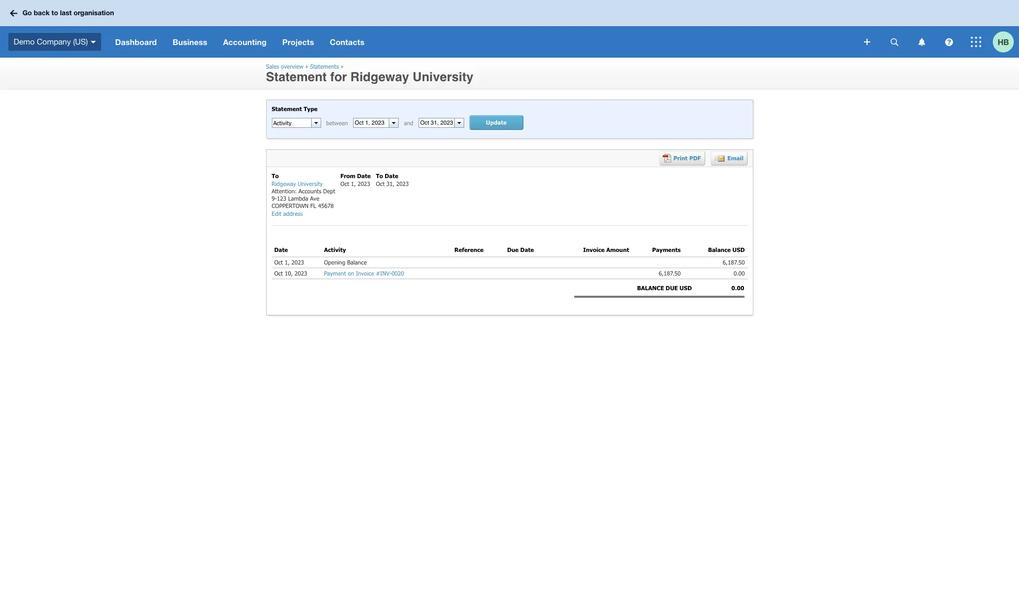 Task type: locate. For each thing, give the bounding box(es) containing it.
university
[[413, 70, 473, 84], [298, 180, 323, 187]]

invoice left 'amount'
[[583, 246, 605, 253]]

for
[[330, 70, 347, 84]]

svg image
[[971, 37, 981, 47], [918, 38, 925, 46], [945, 38, 953, 46], [864, 39, 870, 45], [90, 41, 96, 43]]

0 vertical spatial university
[[413, 70, 473, 84]]

ridgeway inside "to ridgeway university attention: accounts dept 9-123 lambda ave coppertown fl 45678 edit address"
[[272, 180, 296, 187]]

balance
[[637, 285, 664, 291]]

1,
[[351, 180, 356, 187], [285, 259, 290, 265]]

due
[[507, 246, 519, 253]]

›
[[305, 63, 308, 70], [341, 63, 343, 70]]

1 horizontal spatial usd
[[732, 246, 745, 253]]

0 horizontal spatial university
[[298, 180, 323, 187]]

None text field
[[272, 119, 311, 127], [354, 119, 389, 127], [272, 119, 311, 127], [354, 119, 389, 127]]

ridgeway university link
[[272, 180, 323, 188]]

oct down from
[[340, 180, 349, 187]]

0020
[[392, 270, 404, 277]]

0 vertical spatial invoice
[[583, 246, 605, 253]]

45678
[[318, 202, 334, 209]]

oct left 10,
[[274, 270, 283, 277]]

navigation
[[107, 26, 857, 58]]

oct left 31, at top left
[[376, 180, 385, 187]]

› right overview
[[305, 63, 308, 70]]

1 vertical spatial svg image
[[890, 38, 898, 46]]

0 horizontal spatial to
[[272, 173, 279, 179]]

svg image
[[10, 10, 17, 17], [890, 38, 898, 46]]

update
[[486, 119, 507, 126]]

2023 right 10,
[[295, 270, 307, 277]]

ridgeway right for
[[350, 70, 409, 84]]

0 vertical spatial 1,
[[351, 180, 356, 187]]

2023 left 31, at top left
[[358, 180, 370, 187]]

invoice amount
[[583, 246, 629, 253]]

company
[[37, 37, 71, 46]]

1 horizontal spatial invoice
[[583, 246, 605, 253]]

0 horizontal spatial balance
[[347, 259, 367, 265]]

1 horizontal spatial ridgeway
[[350, 70, 409, 84]]

demo company (us) button
[[0, 26, 107, 58]]

date right from
[[357, 173, 371, 179]]

0 vertical spatial balance
[[708, 246, 731, 253]]

1 horizontal spatial university
[[413, 70, 473, 84]]

date for to
[[385, 173, 398, 179]]

date
[[357, 173, 371, 179], [385, 173, 398, 179], [274, 246, 288, 253], [520, 246, 534, 253]]

statement
[[266, 70, 327, 84], [272, 105, 302, 112]]

date up 31, at top left
[[385, 173, 398, 179]]

dept
[[323, 188, 335, 194]]

invoice
[[583, 246, 605, 253], [356, 270, 374, 277]]

0 vertical spatial statement
[[266, 70, 327, 84]]

1 horizontal spatial svg image
[[890, 38, 898, 46]]

to for to ridgeway university attention: accounts dept 9-123 lambda ave coppertown fl 45678 edit address
[[272, 173, 279, 179]]

6,187.50 down balance usd
[[723, 259, 745, 265]]

banner
[[0, 0, 1019, 58]]

0 horizontal spatial usd
[[680, 285, 692, 291]]

0.00
[[730, 270, 745, 277], [731, 285, 744, 291]]

due
[[666, 285, 678, 291]]

to right from date oct 1, 2023
[[376, 173, 383, 179]]

oct
[[340, 180, 349, 187], [376, 180, 385, 187], [274, 259, 283, 265], [274, 270, 283, 277]]

0 horizontal spatial svg image
[[10, 10, 17, 17]]

6,187.50 up balance due usd
[[655, 270, 681, 277]]

2023 up oct 10, 2023 at the left of page
[[291, 259, 304, 265]]

accounting
[[223, 37, 267, 47]]

reference
[[454, 246, 484, 253]]

due date
[[507, 246, 534, 253]]

1 vertical spatial 6,187.50
[[655, 270, 681, 277]]

overview
[[281, 63, 303, 70]]

1 vertical spatial balance
[[347, 259, 367, 265]]

10,
[[285, 270, 293, 277]]

2 to from the left
[[376, 173, 383, 179]]

sales overview link
[[266, 63, 303, 70]]

to
[[272, 173, 279, 179], [376, 173, 383, 179]]

demo company (us)
[[14, 37, 88, 46]]

0 horizontal spatial ›
[[305, 63, 308, 70]]

between
[[326, 120, 348, 126]]

6,187.50
[[723, 259, 745, 265], [655, 270, 681, 277]]

demo
[[14, 37, 35, 46]]

payment                                         on invoice #inv-0020 link
[[324, 270, 404, 277]]

1 vertical spatial ridgeway
[[272, 180, 296, 187]]

1 vertical spatial university
[[298, 180, 323, 187]]

2023 right 31, at top left
[[396, 180, 409, 187]]

1 vertical spatial 1,
[[285, 259, 290, 265]]

to inside "to ridgeway university attention: accounts dept 9-123 lambda ave coppertown fl 45678 edit address"
[[272, 173, 279, 179]]

1 horizontal spatial to
[[376, 173, 383, 179]]

balance
[[708, 246, 731, 253], [347, 259, 367, 265]]

0 vertical spatial ridgeway
[[350, 70, 409, 84]]

attention:
[[272, 188, 297, 194]]

date inside to date oct 31, 2023
[[385, 173, 398, 179]]

go back to last organisation
[[23, 9, 114, 17]]

0 vertical spatial svg image
[[10, 10, 17, 17]]

None text field
[[419, 119, 454, 127]]

0 horizontal spatial ridgeway
[[272, 180, 296, 187]]

2 › from the left
[[341, 63, 343, 70]]

university inside "to ridgeway university attention: accounts dept 9-123 lambda ave coppertown fl 45678 edit address"
[[298, 180, 323, 187]]

0 horizontal spatial 1,
[[285, 259, 290, 265]]

statement type
[[272, 105, 318, 112]]

organisation
[[74, 9, 114, 17]]

navigation containing dashboard
[[107, 26, 857, 58]]

1, down from
[[351, 180, 356, 187]]

date inside from date oct 1, 2023
[[357, 173, 371, 179]]

go back to last organisation link
[[6, 4, 120, 22]]

to inside to date oct 31, 2023
[[376, 173, 383, 179]]

svg image inside go back to last organisation link
[[10, 10, 17, 17]]

2023
[[358, 180, 370, 187], [396, 180, 409, 187], [291, 259, 304, 265], [295, 270, 307, 277]]

› right statements link
[[341, 63, 343, 70]]

1, up 10,
[[285, 259, 290, 265]]

ridgeway
[[350, 70, 409, 84], [272, 180, 296, 187]]

on
[[348, 270, 354, 277]]

1 vertical spatial invoice
[[356, 270, 374, 277]]

invoice right on
[[356, 270, 374, 277]]

1 horizontal spatial 6,187.50
[[723, 259, 745, 265]]

1 vertical spatial 0.00
[[731, 285, 744, 291]]

fl
[[310, 202, 316, 209]]

oct up oct 10, 2023 at the left of page
[[274, 259, 283, 265]]

1 horizontal spatial ›
[[341, 63, 343, 70]]

ridgeway up attention:
[[272, 180, 296, 187]]

contacts button
[[322, 26, 372, 58]]

accounting button
[[215, 26, 274, 58]]

oct inside from date oct 1, 2023
[[340, 180, 349, 187]]

to up attention:
[[272, 173, 279, 179]]

from
[[340, 173, 355, 179]]

date right due
[[520, 246, 534, 253]]

1 to from the left
[[272, 173, 279, 179]]

1 horizontal spatial 1,
[[351, 180, 356, 187]]

contacts
[[330, 37, 364, 47]]

date for due
[[520, 246, 534, 253]]

pdf
[[689, 155, 701, 162]]

balance due usd
[[637, 285, 692, 291]]

usd
[[732, 246, 745, 253], [680, 285, 692, 291]]

(us)
[[73, 37, 88, 46]]

from date oct 1, 2023
[[340, 173, 371, 187]]

dashboard link
[[107, 26, 165, 58]]



Task type: vqa. For each thing, say whether or not it's contained in the screenshot.
to
yes



Task type: describe. For each thing, give the bounding box(es) containing it.
0 horizontal spatial 6,187.50
[[655, 270, 681, 277]]

and
[[404, 120, 413, 126]]

1 horizontal spatial balance
[[708, 246, 731, 253]]

0 vertical spatial 6,187.50
[[723, 259, 745, 265]]

accounts
[[299, 188, 321, 194]]

university inside the sales overview › statements › statement for ridgeway university
[[413, 70, 473, 84]]

0 vertical spatial 0.00
[[730, 270, 745, 277]]

balance usd
[[708, 246, 745, 253]]

svg image inside demo company (us) popup button
[[90, 41, 96, 43]]

statements link
[[310, 63, 339, 70]]

email
[[727, 155, 743, 162]]

print pdf link
[[659, 151, 705, 166]]

statement inside the sales overview › statements › statement for ridgeway university
[[266, 70, 327, 84]]

last
[[60, 9, 72, 17]]

payments
[[652, 246, 681, 253]]

edit
[[272, 210, 281, 217]]

0 horizontal spatial invoice
[[356, 270, 374, 277]]

activity
[[324, 246, 346, 253]]

dashboard
[[115, 37, 157, 47]]

edit address link
[[272, 210, 303, 217]]

lambda
[[288, 195, 308, 202]]

business button
[[165, 26, 215, 58]]

ave
[[310, 195, 319, 202]]

amount
[[606, 246, 629, 253]]

to
[[52, 9, 58, 17]]

oct 10, 2023
[[274, 270, 307, 277]]

go
[[23, 9, 32, 17]]

31,
[[386, 180, 394, 187]]

coppertown
[[272, 202, 309, 209]]

1 vertical spatial usd
[[680, 285, 692, 291]]

2023 inside to date oct 31, 2023
[[396, 180, 409, 187]]

back
[[34, 9, 50, 17]]

update link
[[469, 115, 523, 130]]

123
[[277, 195, 286, 202]]

hb
[[998, 37, 1009, 46]]

2023 inside from date oct 1, 2023
[[358, 180, 370, 187]]

date for from
[[357, 173, 371, 179]]

sales
[[266, 63, 279, 70]]

1, inside from date oct 1, 2023
[[351, 180, 356, 187]]

9-
[[272, 195, 277, 202]]

statements
[[310, 63, 339, 70]]

banner containing hb
[[0, 0, 1019, 58]]

#inv-
[[376, 270, 392, 277]]

hb button
[[993, 26, 1019, 58]]

date up oct 1, 2023
[[274, 246, 288, 253]]

address
[[283, 210, 303, 217]]

to ridgeway university attention: accounts dept 9-123 lambda ave coppertown fl 45678 edit address
[[272, 173, 335, 217]]

ridgeway inside the sales overview › statements › statement for ridgeway university
[[350, 70, 409, 84]]

opening
[[324, 259, 345, 265]]

sales overview › statements › statement for ridgeway university
[[266, 63, 473, 84]]

1 › from the left
[[305, 63, 308, 70]]

1 vertical spatial statement
[[272, 105, 302, 112]]

oct inside to date oct 31, 2023
[[376, 180, 385, 187]]

business
[[173, 37, 207, 47]]

print
[[673, 155, 688, 162]]

projects
[[282, 37, 314, 47]]

to for to date oct 31, 2023
[[376, 173, 383, 179]]

oct 1, 2023
[[274, 259, 304, 265]]

0 vertical spatial usd
[[732, 246, 745, 253]]

payment
[[324, 270, 346, 277]]

print pdf
[[673, 155, 701, 162]]

to date oct 31, 2023
[[376, 173, 409, 187]]

type
[[304, 105, 318, 112]]

projects button
[[274, 26, 322, 58]]

email link
[[710, 151, 747, 166]]

opening balance
[[324, 259, 367, 265]]

payment                                         on invoice #inv-0020
[[324, 270, 404, 277]]



